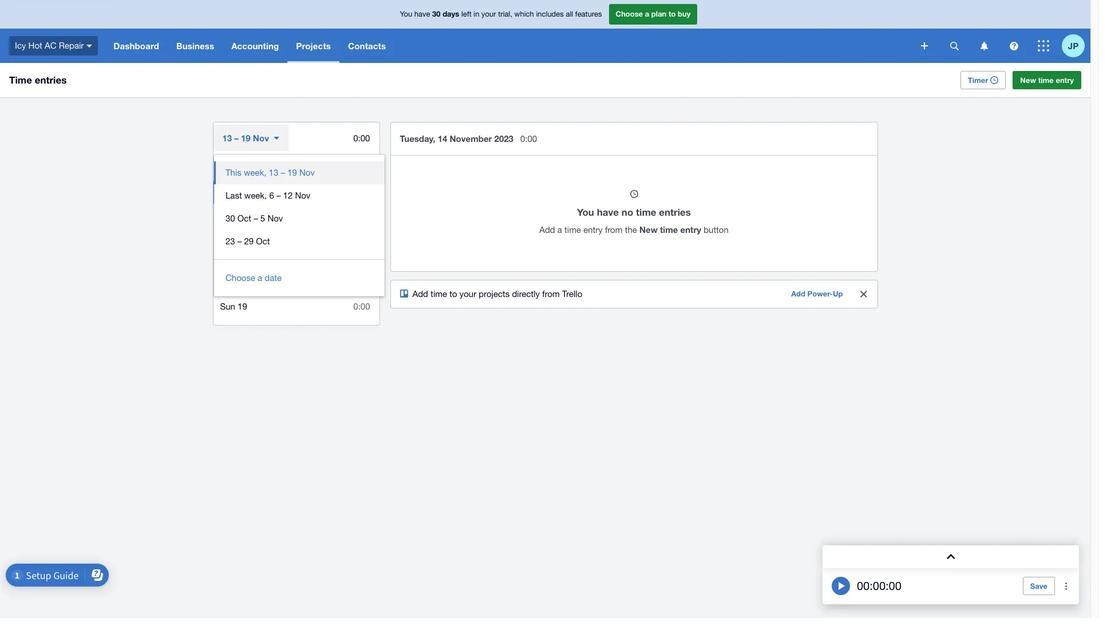 Task type: describe. For each thing, give the bounding box(es) containing it.
in
[[474, 10, 480, 18]]

thu 16
[[220, 233, 247, 243]]

nov right 12
[[295, 191, 311, 200]]

projects
[[296, 41, 331, 51]]

you for you have no time entries
[[577, 206, 594, 218]]

save
[[1031, 582, 1048, 591]]

23 – 29 oct
[[226, 237, 270, 246]]

sat 18 button
[[213, 273, 379, 296]]

accounting button
[[223, 29, 288, 63]]

wed 15 button
[[213, 204, 379, 227]]

mon
[[220, 164, 237, 174]]

list box containing this week, 13 – 19 nov
[[214, 155, 385, 260]]

choose a plan to buy
[[616, 9, 691, 18]]

19 inside popup button
[[241, 133, 251, 143]]

0 horizontal spatial from
[[543, 289, 560, 299]]

add power-up link
[[785, 285, 850, 304]]

13 inside the 'this week, 13 – 19 nov' button
[[269, 168, 279, 178]]

a for choose a date
[[258, 273, 262, 283]]

timer
[[968, 76, 989, 85]]

16
[[237, 233, 247, 243]]

you for you have 30 days left in your trial, which includes all features
[[400, 10, 412, 18]]

you have no time entries
[[577, 206, 691, 218]]

includes
[[536, 10, 564, 18]]

group containing this week, 13 – 19 nov
[[214, 155, 385, 297]]

add time to your projects directly from trello
[[413, 289, 583, 299]]

left
[[462, 10, 472, 18]]

30 inside button
[[226, 214, 235, 223]]

svg image inside icy hot ac repair popup button
[[87, 45, 92, 47]]

choose a date
[[226, 273, 282, 283]]

the
[[625, 225, 637, 235]]

13 inside 13 – 19 nov popup button
[[223, 133, 232, 143]]

last week, 6 – 12 nov
[[226, 191, 311, 200]]

2 horizontal spatial add
[[792, 289, 806, 298]]

week, for this
[[244, 168, 267, 178]]

trial,
[[498, 10, 513, 18]]

oct inside "23 – 29 oct" "button"
[[256, 237, 270, 246]]

icy hot ac repair button
[[0, 29, 105, 63]]

1 horizontal spatial entry
[[681, 225, 702, 235]]

mon 13
[[220, 164, 249, 174]]

1 vertical spatial entries
[[659, 206, 691, 218]]

6
[[269, 191, 274, 200]]

projects
[[479, 289, 510, 299]]

tue 14
[[220, 187, 246, 197]]

thu
[[220, 233, 235, 243]]

12
[[283, 191, 293, 200]]

jp button
[[1062, 29, 1091, 63]]

plan
[[652, 9, 667, 18]]

your inside "you have 30 days left in your trial, which includes all features"
[[482, 10, 496, 18]]

time entries
[[9, 74, 67, 86]]

choose for choose a date
[[226, 273, 255, 283]]

last week, 6 – 12 nov button
[[214, 184, 385, 207]]

17
[[233, 256, 243, 266]]

23 – 29 oct button
[[214, 230, 385, 253]]

power-
[[808, 289, 833, 298]]

hot
[[28, 41, 42, 50]]

trello
[[562, 289, 583, 299]]

tuesday,
[[400, 133, 436, 144]]

clear button
[[853, 283, 875, 306]]

entry inside add a time entry from the new time entry button
[[584, 225, 603, 235]]

– inside "button"
[[238, 237, 242, 246]]

13 – 19 nov button
[[213, 125, 289, 151]]

no
[[622, 206, 634, 218]]

save button
[[1023, 577, 1056, 596]]

business button
[[168, 29, 223, 63]]

2023
[[495, 133, 514, 144]]

add for new
[[540, 225, 555, 235]]

15
[[240, 210, 249, 220]]

features
[[576, 10, 602, 18]]

1 horizontal spatial svg image
[[1038, 40, 1050, 52]]

1 horizontal spatial 30
[[433, 9, 441, 18]]

clear image
[[861, 291, 867, 298]]

30 oct – 5 nov
[[226, 214, 283, 223]]

tue 14 button
[[213, 181, 379, 204]]

14 for tuesday,
[[438, 133, 448, 144]]

this week, 13 – 19 nov button
[[214, 162, 385, 184]]

november
[[450, 133, 492, 144]]

icy
[[15, 41, 26, 50]]

navigation containing dashboard
[[105, 29, 914, 63]]

contacts button
[[340, 29, 395, 63]]

tuesday, 14 november 2023
[[400, 133, 514, 144]]

days
[[443, 9, 460, 18]]

– right 6
[[277, 191, 281, 200]]

more options image
[[1056, 575, 1078, 598]]

new inside 'button'
[[1021, 76, 1037, 85]]

sat 18
[[220, 279, 245, 289]]

last
[[226, 191, 242, 200]]

repair
[[59, 41, 84, 50]]

week, for last
[[244, 191, 267, 200]]



Task type: vqa. For each thing, say whether or not it's contained in the screenshot.
Anguilla
no



Task type: locate. For each thing, give the bounding box(es) containing it.
choose a date link
[[226, 273, 282, 283]]

13
[[223, 133, 232, 143], [240, 164, 249, 174], [269, 168, 279, 178]]

5
[[261, 214, 265, 223]]

1 vertical spatial to
[[450, 289, 457, 299]]

entry
[[1056, 76, 1075, 85], [681, 225, 702, 235], [584, 225, 603, 235]]

this week, 13 – 19 nov
[[226, 168, 315, 178]]

18
[[235, 279, 245, 289]]

0 horizontal spatial to
[[450, 289, 457, 299]]

jp
[[1069, 40, 1079, 51]]

0 horizontal spatial new
[[640, 225, 658, 235]]

0 vertical spatial 19
[[241, 133, 251, 143]]

banner containing jp
[[0, 0, 1091, 63]]

0 horizontal spatial have
[[415, 10, 430, 18]]

1 vertical spatial oct
[[256, 237, 270, 246]]

sat
[[220, 279, 233, 289]]

0 horizontal spatial oct
[[238, 214, 251, 223]]

1 horizontal spatial oct
[[256, 237, 270, 246]]

from left the
[[605, 225, 623, 235]]

date
[[265, 273, 282, 283]]

have left days
[[415, 10, 430, 18]]

dashboard link
[[105, 29, 168, 63]]

new
[[1021, 76, 1037, 85], [640, 225, 658, 235]]

from inside add a time entry from the new time entry button
[[605, 225, 623, 235]]

13 up mon
[[223, 133, 232, 143]]

2 horizontal spatial a
[[645, 9, 650, 18]]

– left 5
[[254, 214, 258, 223]]

new right the
[[640, 225, 658, 235]]

you inside "you have 30 days left in your trial, which includes all features"
[[400, 10, 412, 18]]

your left "projects"
[[460, 289, 477, 299]]

1 horizontal spatial 14
[[438, 133, 448, 144]]

choose for choose a plan to buy
[[616, 9, 643, 18]]

time
[[1039, 76, 1054, 85], [636, 206, 657, 218], [660, 225, 678, 235], [565, 225, 581, 235], [431, 289, 447, 299]]

0 horizontal spatial 30
[[226, 214, 235, 223]]

from left trello at the top right of page
[[543, 289, 560, 299]]

1 horizontal spatial 13
[[240, 164, 249, 174]]

sun 19
[[220, 302, 247, 312]]

1 vertical spatial a
[[558, 225, 562, 235]]

a for choose a plan to buy
[[645, 9, 650, 18]]

you left no
[[577, 206, 594, 218]]

0 vertical spatial entries
[[35, 74, 67, 86]]

0:00
[[354, 133, 370, 143], [521, 134, 537, 144], [354, 164, 370, 174], [354, 256, 370, 266], [354, 302, 370, 312]]

entries
[[35, 74, 67, 86], [659, 206, 691, 218]]

a
[[645, 9, 650, 18], [558, 225, 562, 235], [258, 273, 262, 283]]

to left buy
[[669, 9, 676, 18]]

0:00 for fri 17
[[354, 256, 370, 266]]

0 vertical spatial 30
[[433, 9, 441, 18]]

1 vertical spatial from
[[543, 289, 560, 299]]

entry left the
[[584, 225, 603, 235]]

add a time entry from the new time entry button
[[540, 225, 729, 235]]

group
[[214, 155, 385, 297]]

start timer image
[[832, 577, 851, 596]]

oct right '29'
[[256, 237, 270, 246]]

1 vertical spatial new
[[640, 225, 658, 235]]

14 for tue
[[236, 187, 246, 197]]

navigation
[[105, 29, 914, 63]]

1 vertical spatial week,
[[244, 191, 267, 200]]

2 vertical spatial a
[[258, 273, 262, 283]]

sun
[[220, 302, 235, 312]]

entries right time
[[35, 74, 67, 86]]

to left "projects"
[[450, 289, 457, 299]]

0:00 for sun 19
[[354, 302, 370, 312]]

1 vertical spatial choose
[[226, 273, 255, 283]]

a inside add a time entry from the new time entry button
[[558, 225, 562, 235]]

19
[[241, 133, 251, 143], [288, 168, 297, 178], [238, 302, 247, 312]]

13 right mon
[[240, 164, 249, 174]]

tue
[[220, 187, 234, 197]]

new right the timer button
[[1021, 76, 1037, 85]]

svg image
[[1038, 40, 1050, 52], [922, 42, 928, 49]]

accounting
[[232, 41, 279, 51]]

entry left button
[[681, 225, 702, 235]]

list box
[[214, 155, 385, 260]]

nov up the tue 14 "button"
[[300, 168, 315, 178]]

0 horizontal spatial a
[[258, 273, 262, 283]]

00:00:00
[[857, 580, 902, 593]]

icy hot ac repair
[[15, 41, 84, 50]]

week, left 6
[[244, 191, 267, 200]]

ac
[[45, 41, 56, 50]]

0 vertical spatial week,
[[244, 168, 267, 178]]

13 up 6
[[269, 168, 279, 178]]

– up 12
[[281, 168, 285, 178]]

30 left 15
[[226, 214, 235, 223]]

30 oct – 5 nov button
[[214, 207, 385, 230]]

add inside add a time entry from the new time entry button
[[540, 225, 555, 235]]

0 vertical spatial you
[[400, 10, 412, 18]]

nov
[[253, 133, 269, 143], [300, 168, 315, 178], [295, 191, 311, 200], [268, 214, 283, 223]]

0 horizontal spatial you
[[400, 10, 412, 18]]

0 horizontal spatial svg image
[[922, 42, 928, 49]]

1 horizontal spatial a
[[558, 225, 562, 235]]

oct right wed
[[238, 214, 251, 223]]

1 vertical spatial you
[[577, 206, 594, 218]]

contacts
[[348, 41, 386, 51]]

0 horizontal spatial your
[[460, 289, 477, 299]]

week, right the this
[[244, 168, 267, 178]]

up
[[833, 289, 843, 298]]

– left '29'
[[238, 237, 242, 246]]

19 right sun
[[238, 302, 247, 312]]

have for 30
[[415, 10, 430, 18]]

0 vertical spatial 14
[[438, 133, 448, 144]]

time inside new time entry 'button'
[[1039, 76, 1054, 85]]

0 horizontal spatial 13
[[223, 133, 232, 143]]

23
[[226, 237, 235, 246]]

you
[[400, 10, 412, 18], [577, 206, 594, 218]]

2 horizontal spatial entry
[[1056, 76, 1075, 85]]

nov right 5
[[268, 214, 283, 223]]

entries up add a time entry from the new time entry button
[[659, 206, 691, 218]]

have left no
[[597, 206, 619, 218]]

choose inside "button"
[[226, 273, 255, 283]]

0 vertical spatial to
[[669, 9, 676, 18]]

new time entry button
[[1013, 71, 1082, 89]]

1 vertical spatial 14
[[236, 187, 246, 197]]

oct inside 30 oct – 5 nov button
[[238, 214, 251, 223]]

svg image
[[951, 42, 959, 50], [981, 42, 988, 50], [1010, 42, 1019, 50], [87, 45, 92, 47]]

0 horizontal spatial entries
[[35, 74, 67, 86]]

a inside "button"
[[258, 273, 262, 283]]

you left days
[[400, 10, 412, 18]]

1 horizontal spatial have
[[597, 206, 619, 218]]

14 inside "button"
[[236, 187, 246, 197]]

19 inside button
[[288, 168, 297, 178]]

fri 17
[[221, 256, 243, 266]]

0 vertical spatial from
[[605, 225, 623, 235]]

week,
[[244, 168, 267, 178], [244, 191, 267, 200]]

business
[[176, 41, 214, 51]]

0 vertical spatial have
[[415, 10, 430, 18]]

1 vertical spatial 19
[[288, 168, 297, 178]]

choose a date button
[[214, 267, 385, 290]]

2 vertical spatial 19
[[238, 302, 247, 312]]

nov inside popup button
[[253, 133, 269, 143]]

30
[[433, 9, 441, 18], [226, 214, 235, 223]]

30 left days
[[433, 9, 441, 18]]

0:00 for mon 13
[[354, 164, 370, 174]]

new time entry
[[1021, 76, 1075, 85]]

this
[[226, 168, 242, 178]]

time
[[9, 74, 32, 86]]

– inside popup button
[[234, 133, 239, 143]]

have for no
[[597, 206, 619, 218]]

wed
[[220, 210, 237, 220]]

thu 16 button
[[213, 227, 379, 250]]

button
[[704, 225, 729, 235]]

1 horizontal spatial add
[[540, 225, 555, 235]]

19 up mon 13
[[241, 133, 251, 143]]

0 vertical spatial oct
[[238, 214, 251, 223]]

choose
[[616, 9, 643, 18], [226, 273, 255, 283]]

0 horizontal spatial 14
[[236, 187, 246, 197]]

dashboard
[[114, 41, 159, 51]]

wed 15
[[220, 210, 249, 220]]

from
[[605, 225, 623, 235], [543, 289, 560, 299]]

0 vertical spatial choose
[[616, 9, 643, 18]]

add for from
[[413, 289, 428, 299]]

0 horizontal spatial entry
[[584, 225, 603, 235]]

your right in
[[482, 10, 496, 18]]

19 up the tue 14 "button"
[[288, 168, 297, 178]]

you have 30 days left in your trial, which includes all features
[[400, 9, 602, 18]]

0 vertical spatial your
[[482, 10, 496, 18]]

buy
[[678, 9, 691, 18]]

nov up this week, 13 – 19 nov
[[253, 133, 269, 143]]

–
[[234, 133, 239, 143], [281, 168, 285, 178], [277, 191, 281, 200], [254, 214, 258, 223], [238, 237, 242, 246]]

14 right the tue
[[236, 187, 246, 197]]

– up mon 13
[[234, 133, 239, 143]]

a for add a time entry from the new time entry button
[[558, 225, 562, 235]]

13 – 19 nov
[[223, 133, 269, 143]]

1 horizontal spatial entries
[[659, 206, 691, 218]]

projects button
[[288, 29, 340, 63]]

add power-up
[[792, 289, 843, 298]]

0 vertical spatial a
[[645, 9, 650, 18]]

1 horizontal spatial from
[[605, 225, 623, 235]]

fri
[[221, 256, 231, 266]]

to
[[669, 9, 676, 18], [450, 289, 457, 299]]

1 vertical spatial have
[[597, 206, 619, 218]]

oct
[[238, 214, 251, 223], [256, 237, 270, 246]]

1 horizontal spatial your
[[482, 10, 496, 18]]

1 horizontal spatial to
[[669, 9, 676, 18]]

entry inside 'button'
[[1056, 76, 1075, 85]]

0 horizontal spatial add
[[413, 289, 428, 299]]

1 horizontal spatial choose
[[616, 9, 643, 18]]

have inside "you have 30 days left in your trial, which includes all features"
[[415, 10, 430, 18]]

timer button
[[961, 71, 1007, 89]]

14 right 'tuesday,'
[[438, 133, 448, 144]]

1 vertical spatial 30
[[226, 214, 235, 223]]

all
[[566, 10, 573, 18]]

time inside add a time entry from the new time entry button
[[565, 225, 581, 235]]

0 horizontal spatial choose
[[226, 273, 255, 283]]

add
[[540, 225, 555, 235], [413, 289, 428, 299], [792, 289, 806, 298]]

1 horizontal spatial new
[[1021, 76, 1037, 85]]

29
[[244, 237, 254, 246]]

1 horizontal spatial you
[[577, 206, 594, 218]]

directly
[[512, 289, 540, 299]]

entry down jp
[[1056, 76, 1075, 85]]

1 vertical spatial your
[[460, 289, 477, 299]]

which
[[515, 10, 534, 18]]

0 vertical spatial new
[[1021, 76, 1037, 85]]

banner
[[0, 0, 1091, 63]]

2 horizontal spatial 13
[[269, 168, 279, 178]]



